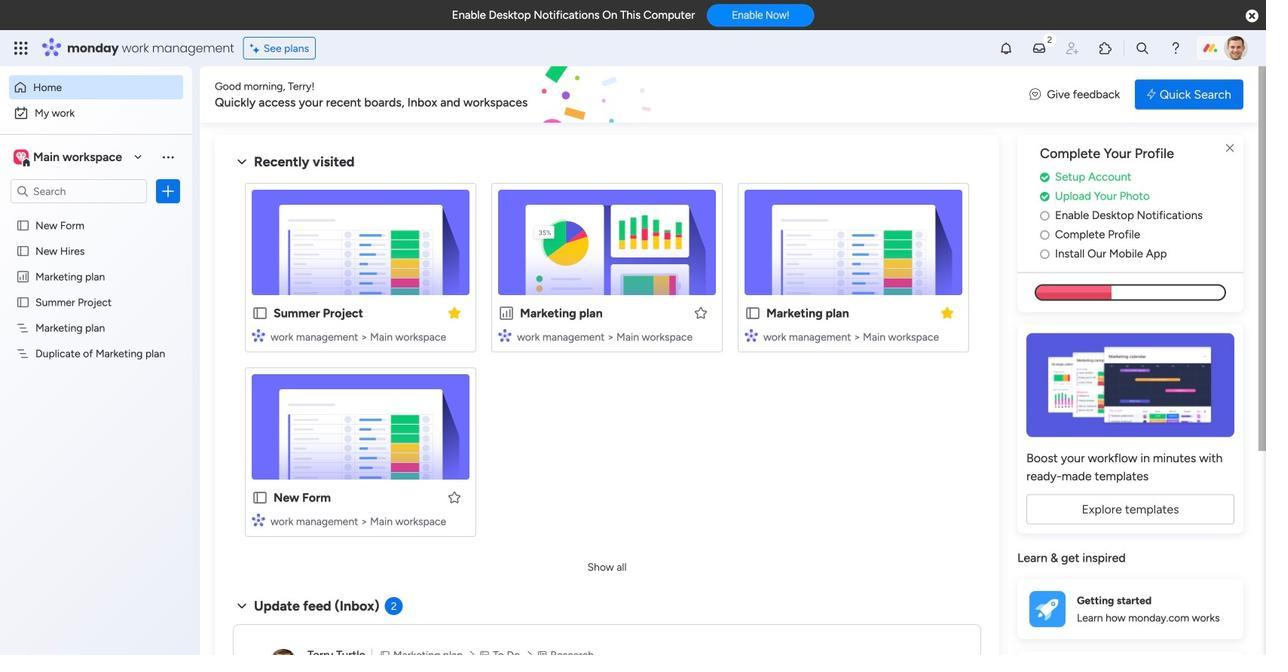 Task type: vqa. For each thing, say whether or not it's contained in the screenshot.
the leftmost Options icon
no



Task type: locate. For each thing, give the bounding box(es) containing it.
1 vertical spatial public board image
[[252, 305, 268, 322]]

2 vertical spatial circle o image
[[1040, 249, 1050, 260]]

0 vertical spatial check circle image
[[1040, 172, 1050, 183]]

templates image image
[[1031, 333, 1230, 438]]

list box
[[0, 210, 192, 570]]

update feed image
[[1032, 41, 1047, 56]]

close update feed (inbox) image
[[233, 598, 251, 616]]

public board image
[[16, 219, 30, 233], [252, 305, 268, 322]]

remove from favorites image
[[447, 306, 462, 321]]

1 vertical spatial check circle image
[[1040, 191, 1050, 202]]

0 vertical spatial add to favorites image
[[694, 306, 709, 321]]

check circle image
[[1040, 172, 1050, 183], [1040, 191, 1050, 202]]

0 horizontal spatial add to favorites image
[[447, 490, 462, 506]]

1 vertical spatial public dashboard image
[[498, 305, 515, 322]]

1 circle o image from the top
[[1040, 210, 1050, 222]]

public board image
[[16, 244, 30, 258], [16, 295, 30, 310], [745, 305, 762, 322], [252, 490, 268, 507]]

v2 bolt switch image
[[1148, 86, 1156, 103]]

dapulse x slim image
[[1221, 139, 1240, 158]]

search everything image
[[1135, 41, 1151, 56]]

help image
[[1169, 41, 1184, 56]]

v2 user feedback image
[[1030, 86, 1041, 103]]

1 vertical spatial option
[[9, 101, 183, 125]]

0 horizontal spatial public board image
[[16, 219, 30, 233]]

quick search results list box
[[233, 171, 982, 556]]

2 image
[[1043, 31, 1057, 48]]

0 vertical spatial circle o image
[[1040, 210, 1050, 222]]

0 horizontal spatial public dashboard image
[[16, 270, 30, 284]]

1 horizontal spatial public dashboard image
[[498, 305, 515, 322]]

1 vertical spatial circle o image
[[1040, 229, 1050, 241]]

public dashboard image
[[16, 270, 30, 284], [498, 305, 515, 322]]

option
[[9, 75, 183, 100], [9, 101, 183, 125], [0, 212, 192, 215]]

options image
[[161, 184, 176, 199]]

add to favorites image
[[694, 306, 709, 321], [447, 490, 462, 506]]

1 vertical spatial add to favorites image
[[447, 490, 462, 506]]

circle o image
[[1040, 210, 1050, 222], [1040, 229, 1050, 241], [1040, 249, 1050, 260]]



Task type: describe. For each thing, give the bounding box(es) containing it.
remove from favorites image
[[940, 306, 955, 321]]

2 circle o image from the top
[[1040, 229, 1050, 241]]

menu image
[[161, 150, 176, 165]]

0 vertical spatial option
[[9, 75, 183, 100]]

getting started element
[[1018, 580, 1244, 640]]

2 check circle image from the top
[[1040, 191, 1050, 202]]

workspace selection element
[[11, 131, 130, 184]]

close recently visited image
[[233, 153, 251, 171]]

0 vertical spatial public dashboard image
[[16, 270, 30, 284]]

2 vertical spatial option
[[0, 212, 192, 215]]

monday marketplace image
[[1099, 41, 1114, 56]]

1 horizontal spatial add to favorites image
[[694, 306, 709, 321]]

0 vertical spatial public board image
[[16, 219, 30, 233]]

2 element
[[385, 598, 403, 616]]

terry turtle image
[[1224, 36, 1249, 60]]

notifications image
[[999, 41, 1014, 56]]

1 check circle image from the top
[[1040, 172, 1050, 183]]

1 horizontal spatial public board image
[[252, 305, 268, 322]]

select product image
[[14, 41, 29, 56]]

dapulse close image
[[1246, 9, 1259, 24]]

see plans image
[[250, 40, 264, 57]]

Search in workspace field
[[32, 183, 126, 200]]

3 circle o image from the top
[[1040, 249, 1050, 260]]



